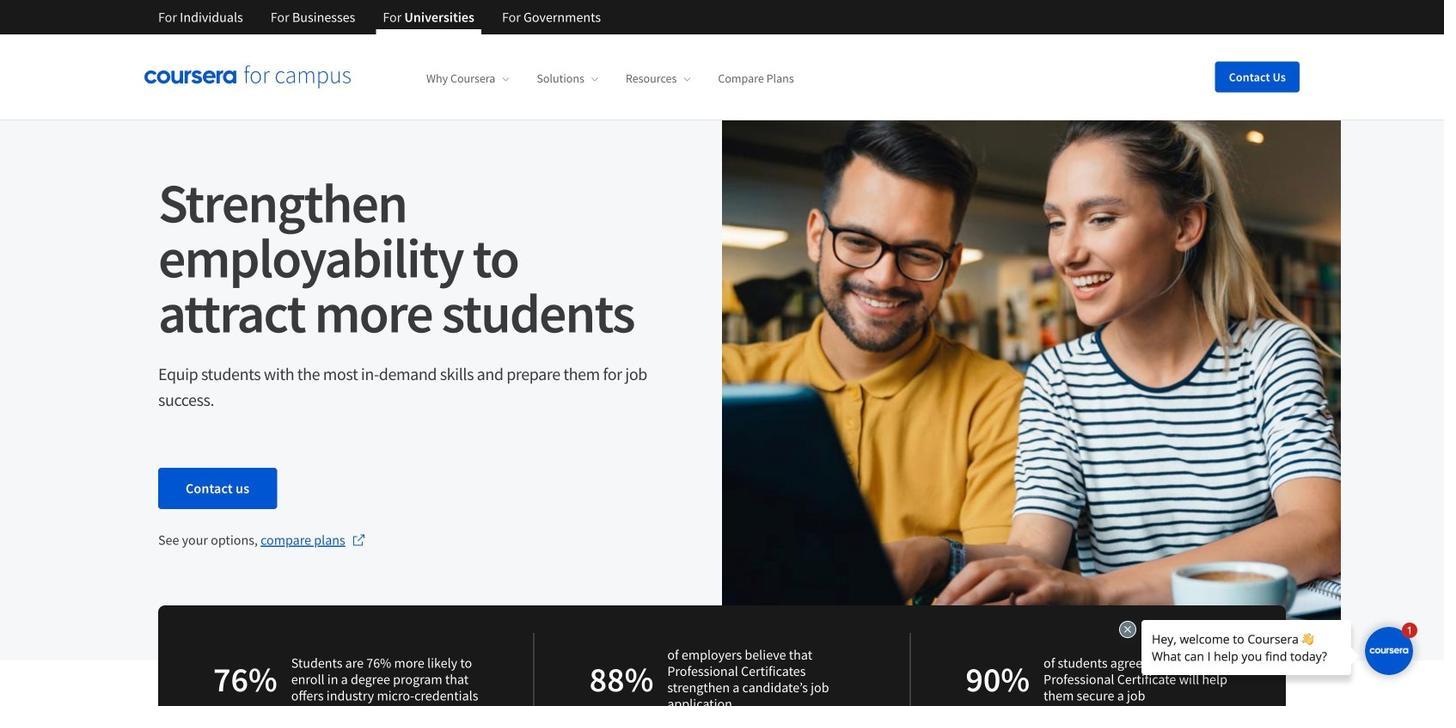 Task type: locate. For each thing, give the bounding box(es) containing it.
coursera for campus image
[[144, 65, 351, 89]]



Task type: vqa. For each thing, say whether or not it's contained in the screenshot.
the leftmost "your"
no



Task type: describe. For each thing, give the bounding box(es) containing it.
banner navigation
[[144, 0, 615, 34]]



